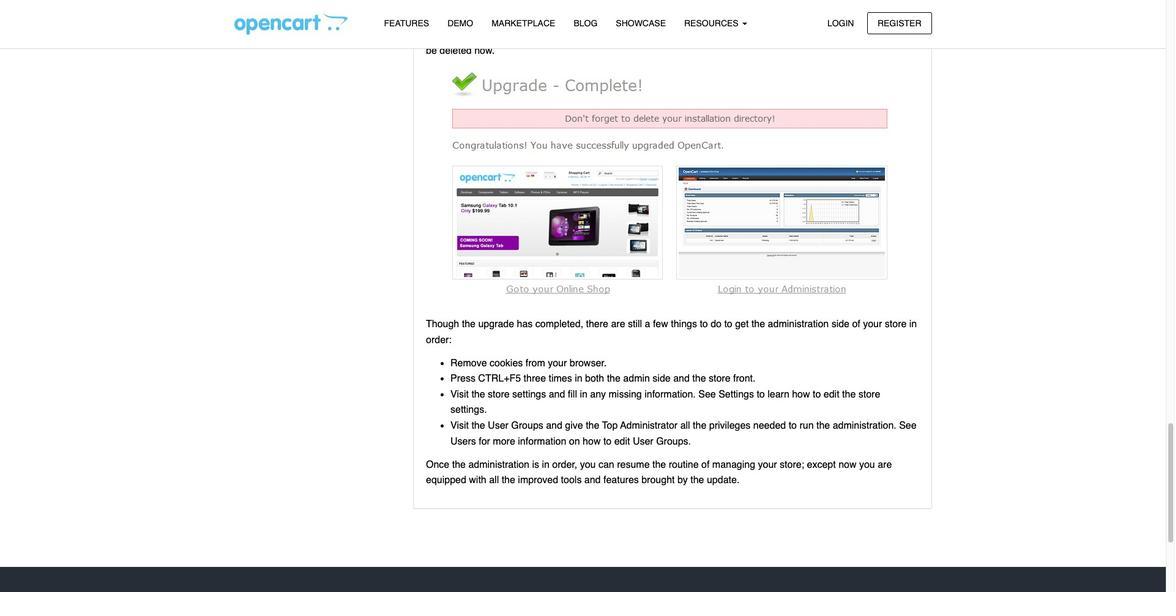 Task type: vqa. For each thing, say whether or not it's contained in the screenshot.
getting started
no



Task type: locate. For each thing, give the bounding box(es) containing it.
and right tools
[[585, 475, 601, 486]]

0 vertical spatial are
[[611, 319, 625, 330]]

are inside though the upgrade has completed, there are still a few things to do to get the administration side of your store in order:
[[611, 319, 625, 330]]

user
[[488, 421, 509, 432], [633, 436, 654, 447]]

1 horizontal spatial of
[[852, 319, 861, 330]]

the right "run"
[[817, 421, 830, 432]]

0 horizontal spatial be
[[426, 46, 437, 57]]

give
[[565, 421, 583, 432]]

fill
[[568, 389, 577, 400]]

edit up administration.
[[824, 389, 840, 400]]

to down top
[[604, 436, 612, 447]]

1 vertical spatial administration
[[469, 460, 530, 471]]

visit
[[451, 389, 469, 400], [451, 421, 469, 432]]

features link
[[375, 13, 438, 34]]

how right on
[[583, 436, 601, 447]]

edit down top
[[614, 436, 630, 447]]

to left "run"
[[789, 421, 797, 432]]

store;
[[780, 460, 805, 471]]

login link
[[817, 12, 865, 34]]

admin
[[623, 374, 650, 385]]

missing
[[609, 389, 642, 400]]

0 horizontal spatial side
[[653, 374, 671, 385]]

be
[[744, 30, 754, 41], [426, 46, 437, 57]]

the right though
[[462, 319, 476, 330]]

resume
[[617, 460, 650, 471]]

once the administration is in order, you can resume the routine of managing your store; except now you are equipped with all the improved tools and features brought by the update.
[[426, 460, 892, 486]]

visit up users
[[451, 421, 469, 432]]

0 vertical spatial of
[[852, 319, 861, 330]]

the left following
[[607, 30, 621, 41]]

0 horizontal spatial can
[[599, 460, 614, 471]]

see right administration.
[[899, 421, 917, 432]]

0 vertical spatial side
[[832, 319, 850, 330]]

the up information. at the right bottom of the page
[[693, 374, 706, 385]]

0 vertical spatial can
[[891, 30, 907, 41]]

now
[[839, 460, 857, 471]]

to up "run"
[[813, 389, 821, 400]]

0 horizontal spatial of
[[702, 460, 710, 471]]

1 vertical spatial be
[[426, 46, 437, 57]]

features
[[604, 475, 639, 486]]

1 vertical spatial of
[[702, 460, 710, 471]]

marketplace link
[[483, 13, 565, 34]]

side
[[832, 319, 850, 330], [653, 374, 671, 385]]

all inside remove cookies from your browser. press ctrl+f5 three times in both the admin side and the store front. visit the store settings and fill in any missing information. see settings to learn how to edit the store settings. visit the user groups and give the top administrator all the privileges needed to run the administration. see users for more information on how to edit user groups.
[[681, 421, 690, 432]]

the
[[607, 30, 621, 41], [462, 319, 476, 330], [752, 319, 765, 330], [607, 374, 621, 385], [693, 374, 706, 385], [472, 389, 485, 400], [842, 389, 856, 400], [472, 421, 485, 432], [586, 421, 600, 432], [693, 421, 707, 432], [817, 421, 830, 432], [452, 460, 466, 471], [653, 460, 666, 471], [502, 475, 515, 486], [691, 475, 704, 486]]

1 horizontal spatial see
[[899, 421, 917, 432]]

and inside once the administration is in order, you can resume the routine of managing your store; except now you are equipped with all the improved tools and features brought by the update.
[[585, 475, 601, 486]]

1 vertical spatial are
[[878, 460, 892, 471]]

1 horizontal spatial upgrade
[[524, 30, 559, 41]]

2 horizontal spatial your
[[863, 319, 882, 330]]

1 vertical spatial see
[[899, 421, 917, 432]]

the right both
[[607, 374, 621, 385]]

upgrade complete image
[[446, 67, 900, 309]]

are left still
[[611, 319, 625, 330]]

the up for
[[472, 421, 485, 432]]

settings
[[512, 389, 546, 400]]

all up "groups."
[[681, 421, 690, 432]]

by
[[678, 475, 688, 486]]

displayed.
[[757, 30, 801, 41]]

brought
[[642, 475, 675, 486]]

blog link
[[565, 13, 607, 34]]

1 horizontal spatial your
[[758, 460, 777, 471]]

improved
[[518, 475, 558, 486]]

user up 'more'
[[488, 421, 509, 432]]

0 horizontal spatial how
[[583, 436, 601, 447]]

store inside though the upgrade has completed, there are still a few things to do to get the administration side of your store in order:
[[885, 319, 907, 330]]

get
[[735, 319, 749, 330]]

1 vertical spatial user
[[633, 436, 654, 447]]

and left fill
[[549, 389, 565, 400]]

front.
[[733, 374, 756, 385]]

be down after
[[426, 46, 437, 57]]

0 vertical spatial edit
[[824, 389, 840, 400]]

the up equipped
[[452, 460, 466, 471]]

0 horizontal spatial edit
[[614, 436, 630, 447]]

1 horizontal spatial you
[[859, 460, 875, 471]]

be right will
[[744, 30, 754, 41]]

how
[[792, 389, 810, 400], [583, 436, 601, 447]]

1 horizontal spatial side
[[832, 319, 850, 330]]

1 horizontal spatial can
[[891, 30, 907, 41]]

0 vertical spatial all
[[681, 421, 690, 432]]

any
[[590, 389, 606, 400]]

a
[[645, 319, 650, 330]]

managing
[[712, 460, 756, 471]]

you up tools
[[580, 460, 596, 471]]

see
[[699, 389, 716, 400], [899, 421, 917, 432]]

administration inside once the administration is in order, you can resume the routine of managing your store; except now you are equipped with all the improved tools and features brought by the update.
[[469, 460, 530, 471]]

to
[[700, 319, 708, 330], [724, 319, 733, 330], [757, 389, 765, 400], [813, 389, 821, 400], [789, 421, 797, 432], [604, 436, 612, 447]]

the right by on the right of the page
[[691, 475, 704, 486]]

to left do
[[700, 319, 708, 330]]

administrator
[[620, 421, 678, 432]]

with
[[469, 475, 487, 486]]

login
[[828, 18, 854, 28]]

you right now
[[859, 460, 875, 471]]

all inside once the administration is in order, you can resume the routine of managing your store; except now you are equipped with all the improved tools and features brought by the update.
[[489, 475, 499, 486]]

your inside though the upgrade has completed, there are still a few things to do to get the administration side of your store in order:
[[863, 319, 882, 330]]

marketplace
[[492, 18, 556, 28]]

once
[[426, 460, 450, 471]]

see left settings
[[699, 389, 716, 400]]

the up brought
[[653, 460, 666, 471]]

equipped
[[426, 475, 466, 486]]

showcase
[[616, 18, 666, 28]]

you
[[580, 460, 596, 471], [859, 460, 875, 471]]

page
[[703, 30, 724, 41]]

can down register at the top right of the page
[[891, 30, 907, 41]]

how right learn
[[792, 389, 810, 400]]

order,
[[552, 460, 577, 471]]

of
[[852, 319, 861, 330], [702, 460, 710, 471]]

0 vertical spatial see
[[699, 389, 716, 400]]

still
[[628, 319, 642, 330]]

store
[[885, 319, 907, 330], [709, 374, 731, 385], [488, 389, 510, 400], [859, 389, 881, 400]]

administration right get
[[768, 319, 829, 330]]

all
[[681, 421, 690, 432], [489, 475, 499, 486]]

0 vertical spatial your
[[863, 319, 882, 330]]

can
[[891, 30, 907, 41], [599, 460, 614, 471]]

0 vertical spatial upgrade
[[524, 30, 559, 41]]

0 horizontal spatial you
[[580, 460, 596, 471]]

1 horizontal spatial are
[[878, 460, 892, 471]]

1 vertical spatial how
[[583, 436, 601, 447]]

0 horizontal spatial user
[[488, 421, 509, 432]]

upgrade left the has
[[478, 319, 514, 330]]

0 horizontal spatial your
[[548, 358, 567, 369]]

1 horizontal spatial user
[[633, 436, 654, 447]]

ctrl+f5
[[478, 374, 521, 385]]

administration
[[768, 319, 829, 330], [469, 460, 530, 471]]

of inside once the administration is in order, you can resume the routine of managing your store; except now you are equipped with all the improved tools and features brought by the update.
[[702, 460, 710, 471]]

demo
[[448, 18, 473, 28]]

0 horizontal spatial all
[[489, 475, 499, 486]]

routine
[[669, 460, 699, 471]]

0 horizontal spatial upgrade
[[478, 319, 514, 330]]

blog
[[574, 18, 598, 28]]

1 vertical spatial side
[[653, 374, 671, 385]]

upgrade down marketplace
[[524, 30, 559, 41]]

and up information. at the right bottom of the page
[[674, 374, 690, 385]]

administration down 'more'
[[469, 460, 530, 471]]

1 vertical spatial edit
[[614, 436, 630, 447]]

0 vertical spatial be
[[744, 30, 754, 41]]

to left learn
[[757, 389, 765, 400]]

2 vertical spatial your
[[758, 460, 777, 471]]

are
[[611, 319, 625, 330], [878, 460, 892, 471]]

0 vertical spatial user
[[488, 421, 509, 432]]

can up features
[[599, 460, 614, 471]]

are right now
[[878, 460, 892, 471]]

0 vertical spatial visit
[[451, 389, 469, 400]]

showcase link
[[607, 13, 675, 34]]

remove
[[451, 358, 487, 369]]

visit down "press"
[[451, 389, 469, 400]]

user down administrator
[[633, 436, 654, 447]]

all right with
[[489, 475, 499, 486]]

after
[[426, 30, 447, 41]]

update.
[[707, 475, 740, 486]]

1 horizontal spatial administration
[[768, 319, 829, 330]]

upgrade
[[524, 30, 559, 41], [478, 319, 514, 330]]

more
[[493, 436, 515, 447]]

1 vertical spatial all
[[489, 475, 499, 486]]

1 vertical spatial upgrade
[[478, 319, 514, 330]]

1 horizontal spatial all
[[681, 421, 690, 432]]

1 vertical spatial your
[[548, 358, 567, 369]]

resources link
[[675, 13, 756, 34]]

can inside after letting opencart upgrade complete, the following success page will be displayed. the install directory can be deleted now.
[[891, 30, 907, 41]]

0 vertical spatial administration
[[768, 319, 829, 330]]

1 vertical spatial can
[[599, 460, 614, 471]]

edit
[[824, 389, 840, 400], [614, 436, 630, 447]]

top
[[602, 421, 618, 432]]

1 vertical spatial visit
[[451, 421, 469, 432]]

0 horizontal spatial are
[[611, 319, 625, 330]]

0 vertical spatial how
[[792, 389, 810, 400]]

0 horizontal spatial see
[[699, 389, 716, 400]]

in
[[910, 319, 917, 330], [575, 374, 583, 385], [580, 389, 588, 400], [542, 460, 550, 471]]

0 horizontal spatial administration
[[469, 460, 530, 471]]



Task type: describe. For each thing, give the bounding box(es) containing it.
upgrade inside though the upgrade has completed, there are still a few things to do to get the administration side of your store in order:
[[478, 319, 514, 330]]

the up administration.
[[842, 389, 856, 400]]

three
[[524, 374, 546, 385]]

opencart - open source shopping cart solution image
[[234, 13, 347, 35]]

the left the privileges
[[693, 421, 707, 432]]

are inside once the administration is in order, you can resume the routine of managing your store; except now you are equipped with all the improved tools and features brought by the update.
[[878, 460, 892, 471]]

information
[[518, 436, 567, 447]]

side inside though the upgrade has completed, there are still a few things to do to get the administration side of your store in order:
[[832, 319, 850, 330]]

administration.
[[833, 421, 897, 432]]

2 you from the left
[[859, 460, 875, 471]]

learn
[[768, 389, 790, 400]]

press
[[451, 374, 476, 385]]

on
[[569, 436, 580, 447]]

features
[[384, 18, 429, 28]]

your inside remove cookies from your browser. press ctrl+f5 three times in both the admin side and the store front. visit the store settings and fill in any missing information. see settings to learn how to edit the store settings. visit the user groups and give the top administrator all the privileges needed to run the administration. see users for more information on how to edit user groups.
[[548, 358, 567, 369]]

though the upgrade has completed, there are still a few things to do to get the administration side of your store in order:
[[426, 319, 917, 346]]

1 horizontal spatial edit
[[824, 389, 840, 400]]

register link
[[867, 12, 932, 34]]

directory
[[851, 30, 889, 41]]

things
[[671, 319, 697, 330]]

upgrade inside after letting opencart upgrade complete, the following success page will be displayed. the install directory can be deleted now.
[[524, 30, 559, 41]]

success
[[665, 30, 700, 41]]

has
[[517, 319, 533, 330]]

tools
[[561, 475, 582, 486]]

run
[[800, 421, 814, 432]]

of inside though the upgrade has completed, there are still a few things to do to get the administration side of your store in order:
[[852, 319, 861, 330]]

1 horizontal spatial be
[[744, 30, 754, 41]]

opencart
[[478, 30, 521, 41]]

1 you from the left
[[580, 460, 596, 471]]

privileges
[[709, 421, 751, 432]]

groups.
[[656, 436, 691, 447]]

can inside once the administration is in order, you can resume the routine of managing your store; except now you are equipped with all the improved tools and features brought by the update.
[[599, 460, 614, 471]]

information.
[[645, 389, 696, 400]]

few
[[653, 319, 668, 330]]

following
[[624, 30, 662, 41]]

2 visit from the top
[[451, 421, 469, 432]]

browser.
[[570, 358, 607, 369]]

the up settings.
[[472, 389, 485, 400]]

1 horizontal spatial how
[[792, 389, 810, 400]]

order:
[[426, 335, 452, 346]]

needed
[[753, 421, 786, 432]]

cookies
[[490, 358, 523, 369]]

settings
[[719, 389, 754, 400]]

for
[[479, 436, 490, 447]]

users
[[451, 436, 476, 447]]

the left top
[[586, 421, 600, 432]]

from
[[526, 358, 545, 369]]

install
[[823, 30, 848, 41]]

resources
[[684, 18, 741, 28]]

and up information
[[546, 421, 563, 432]]

there
[[586, 319, 609, 330]]

settings.
[[451, 405, 487, 416]]

the right get
[[752, 319, 765, 330]]

upgrade install image
[[432, 0, 913, 20]]

completed,
[[536, 319, 583, 330]]

1 visit from the top
[[451, 389, 469, 400]]

register
[[878, 18, 922, 28]]

except
[[807, 460, 836, 471]]

complete,
[[562, 30, 605, 41]]

is
[[532, 460, 539, 471]]

your inside once the administration is in order, you can resume the routine of managing your store; except now you are equipped with all the improved tools and features brought by the update.
[[758, 460, 777, 471]]

in inside though the upgrade has completed, there are still a few things to do to get the administration side of your store in order:
[[910, 319, 917, 330]]

in inside once the administration is in order, you can resume the routine of managing your store; except now you are equipped with all the improved tools and features brought by the update.
[[542, 460, 550, 471]]

though
[[426, 319, 459, 330]]

demo link
[[438, 13, 483, 34]]

the
[[804, 30, 821, 41]]

now.
[[475, 46, 495, 57]]

groups
[[511, 421, 543, 432]]

side inside remove cookies from your browser. press ctrl+f5 three times in both the admin side and the store front. visit the store settings and fill in any missing information. see settings to learn how to edit the store settings. visit the user groups and give the top administrator all the privileges needed to run the administration. see users for more information on how to edit user groups.
[[653, 374, 671, 385]]

remove cookies from your browser. press ctrl+f5 three times in both the admin side and the store front. visit the store settings and fill in any missing information. see settings to learn how to edit the store settings. visit the user groups and give the top administrator all the privileges needed to run the administration. see users for more information on how to edit user groups.
[[451, 358, 917, 447]]

the inside after letting opencart upgrade complete, the following success page will be displayed. the install directory can be deleted now.
[[607, 30, 621, 41]]

after letting opencart upgrade complete, the following success page will be displayed. the install directory can be deleted now.
[[426, 30, 907, 57]]

letting
[[449, 30, 476, 41]]

will
[[727, 30, 741, 41]]

times
[[549, 374, 572, 385]]

administration inside though the upgrade has completed, there are still a few things to do to get the administration side of your store in order:
[[768, 319, 829, 330]]

to right do
[[724, 319, 733, 330]]

do
[[711, 319, 722, 330]]

the left improved
[[502, 475, 515, 486]]

both
[[585, 374, 604, 385]]

deleted
[[440, 46, 472, 57]]



